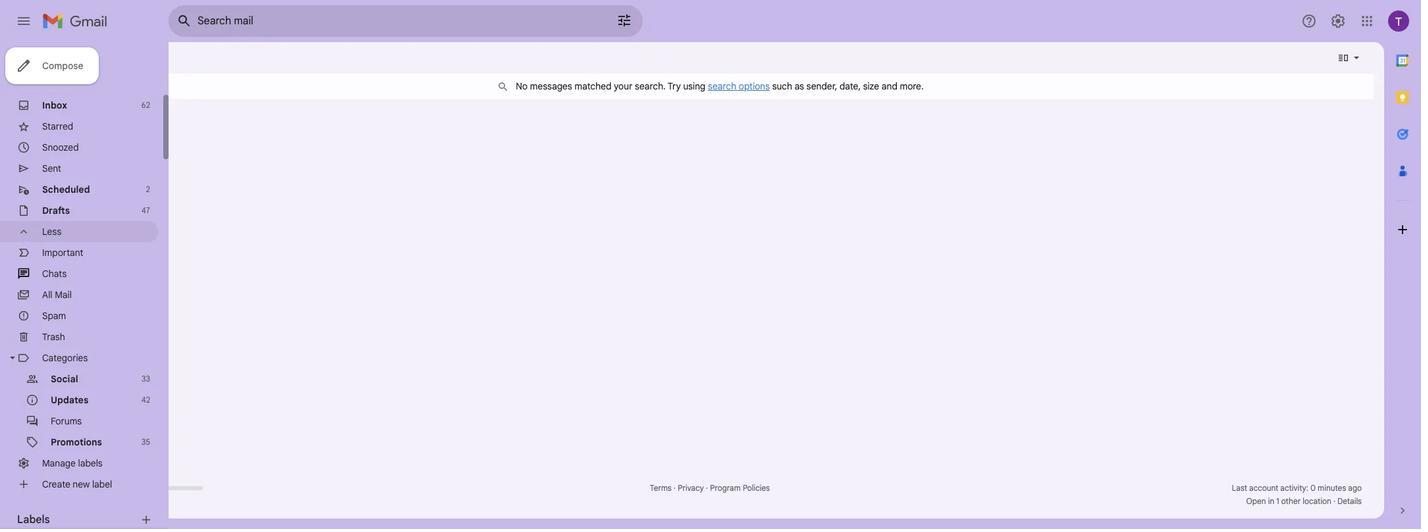 Task type: vqa. For each thing, say whether or not it's contained in the screenshot.
17th Sep 14 from the top
no



Task type: describe. For each thing, give the bounding box(es) containing it.
trash link
[[42, 331, 65, 343]]

your
[[614, 80, 633, 92]]

categories
[[42, 352, 88, 364]]

messages
[[530, 80, 572, 92]]

promotions link
[[51, 437, 102, 449]]

options
[[739, 80, 770, 92]]

manage labels link
[[42, 458, 103, 470]]

trash
[[42, 331, 65, 343]]

chats
[[42, 268, 67, 280]]

promotions
[[51, 437, 102, 449]]

advanced search options image
[[611, 7, 638, 34]]

inbox link
[[42, 99, 67, 111]]

privacy
[[678, 483, 704, 493]]

privacy link
[[678, 483, 704, 493]]

2
[[146, 184, 150, 194]]

chats link
[[42, 268, 67, 280]]

scheduled link
[[42, 184, 90, 196]]

details
[[1338, 497, 1362, 507]]

activity:
[[1281, 483, 1309, 493]]

33
[[142, 374, 150, 384]]

social
[[51, 373, 78, 385]]

date,
[[840, 80, 861, 92]]

forums
[[51, 416, 82, 428]]

sent
[[42, 163, 61, 175]]

all mail link
[[42, 289, 72, 301]]

account
[[1250, 483, 1279, 493]]

using
[[683, 80, 706, 92]]

labels
[[17, 514, 50, 527]]

42
[[141, 395, 150, 405]]

spam
[[42, 310, 66, 322]]

starred
[[42, 121, 73, 132]]

47
[[142, 206, 150, 215]]

forums link
[[51, 416, 82, 428]]

ago
[[1349, 483, 1362, 493]]

search mail image
[[173, 9, 196, 33]]

size
[[863, 80, 880, 92]]

last
[[1232, 483, 1248, 493]]

footer containing terms
[[47, 482, 1374, 509]]

inbox
[[42, 99, 67, 111]]

1
[[1277, 497, 1280, 507]]

drafts link
[[42, 205, 70, 217]]

refresh image
[[97, 51, 111, 65]]

snoozed
[[42, 142, 79, 153]]

labels
[[78, 458, 103, 470]]

35
[[142, 437, 150, 447]]

settings image
[[1331, 13, 1346, 29]]

last account activity: 0 minutes ago open in 1 other location · details
[[1232, 483, 1362, 507]]

0 horizontal spatial ·
[[674, 483, 676, 493]]

compose
[[42, 60, 83, 72]]



Task type: locate. For each thing, give the bounding box(es) containing it.
· right privacy
[[706, 483, 708, 493]]

manage
[[42, 458, 76, 470]]

new
[[73, 479, 90, 491]]

other
[[1282, 497, 1301, 507]]

None search field
[[169, 5, 643, 37]]

compose button
[[5, 47, 99, 84]]

sender,
[[807, 80, 837, 92]]

tab list
[[1385, 42, 1421, 482]]

search
[[708, 80, 737, 92]]

1 horizontal spatial ·
[[706, 483, 708, 493]]

categories link
[[42, 352, 88, 364]]

as
[[795, 80, 804, 92]]

·
[[674, 483, 676, 493], [706, 483, 708, 493], [1334, 497, 1336, 507]]

more.
[[900, 80, 924, 92]]

terms · privacy · program policies
[[650, 483, 770, 493]]

location
[[1303, 497, 1332, 507]]

search options link
[[708, 80, 770, 92]]

all
[[42, 289, 52, 301]]

details link
[[1338, 497, 1362, 507]]

open
[[1247, 497, 1266, 507]]

main content containing no messages matched your search. try using
[[47, 42, 1385, 519]]

scheduled
[[42, 184, 90, 196]]

Search mail text field
[[198, 14, 580, 28]]

62
[[142, 100, 150, 110]]

starred link
[[42, 121, 73, 132]]

minutes
[[1318, 483, 1347, 493]]

create new label link
[[42, 479, 112, 491]]

less
[[42, 226, 61, 238]]

no messages matched your search. try using search options such as sender, date, size and more.
[[516, 80, 924, 92]]

footer
[[47, 482, 1374, 509]]

labels navigation
[[0, 42, 169, 530]]

search.
[[635, 80, 666, 92]]

spam link
[[42, 310, 66, 322]]

· inside last account activity: 0 minutes ago open in 1 other location · details
[[1334, 497, 1336, 507]]

terms link
[[650, 483, 672, 493]]

policies
[[743, 483, 770, 493]]

important
[[42, 247, 83, 259]]

sent link
[[42, 163, 61, 175]]

program
[[710, 483, 741, 493]]

toggle split pane mode image
[[1337, 51, 1350, 65]]

updates
[[51, 395, 88, 406]]

follow link to manage storage image
[[143, 495, 156, 509]]

updates link
[[51, 395, 88, 406]]

· down minutes at bottom right
[[1334, 497, 1336, 507]]

gmail image
[[42, 8, 114, 34]]

manage labels
[[42, 458, 103, 470]]

try
[[668, 80, 681, 92]]

terms
[[650, 483, 672, 493]]

all mail
[[42, 289, 72, 301]]

drafts
[[42, 205, 70, 217]]

program policies link
[[710, 483, 770, 493]]

social link
[[51, 373, 78, 385]]

support image
[[1302, 13, 1317, 29]]

mail
[[55, 289, 72, 301]]

label
[[92, 479, 112, 491]]

main content
[[47, 42, 1385, 519]]

less button
[[0, 221, 158, 242]]

main menu image
[[16, 13, 32, 29]]

and
[[882, 80, 898, 92]]

0
[[1311, 483, 1316, 493]]

in
[[1268, 497, 1275, 507]]

snoozed link
[[42, 142, 79, 153]]

create
[[42, 479, 70, 491]]

such
[[772, 80, 793, 92]]

· right terms link
[[674, 483, 676, 493]]

create new label
[[42, 479, 112, 491]]

labels heading
[[17, 514, 140, 527]]

2 horizontal spatial ·
[[1334, 497, 1336, 507]]

matched
[[575, 80, 612, 92]]

important link
[[42, 247, 83, 259]]

no
[[516, 80, 528, 92]]



